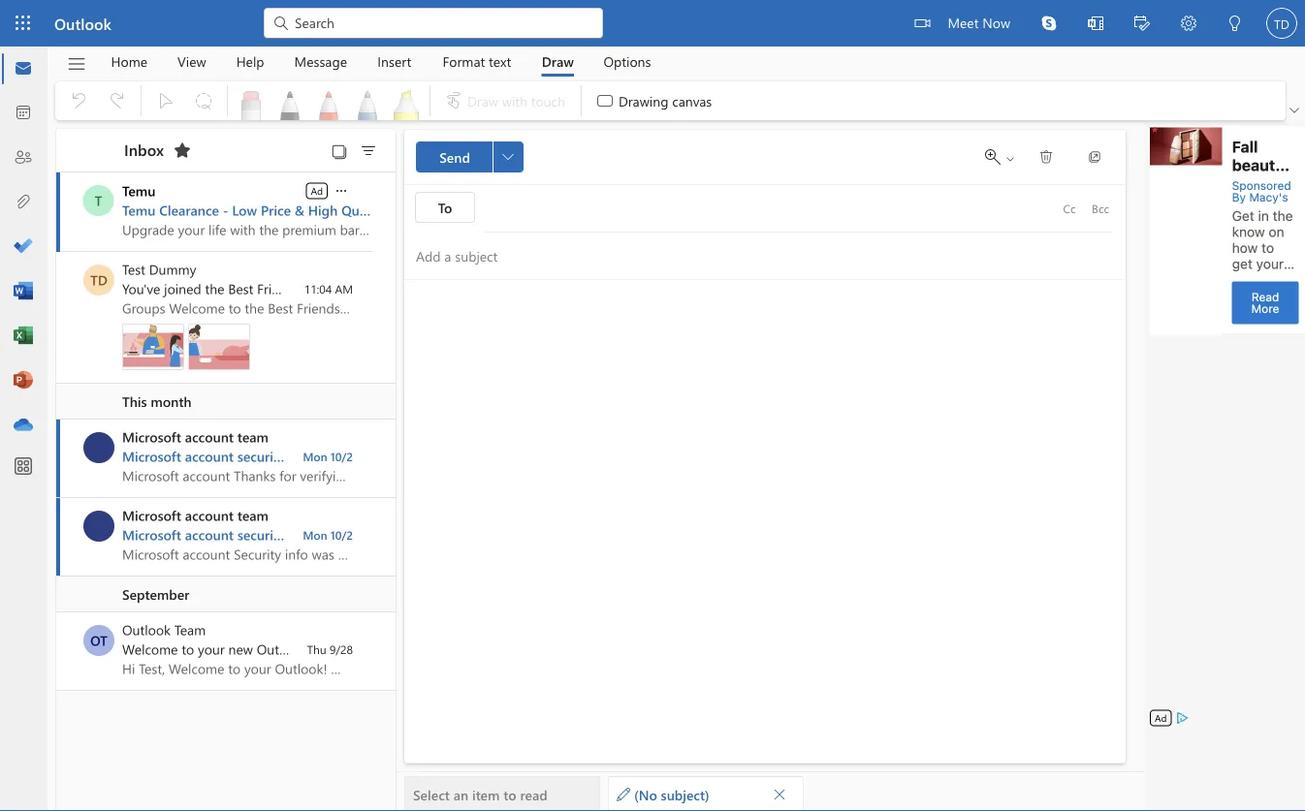 Task type: describe. For each thing, give the bounding box(es) containing it.
test dummy image
[[83, 265, 114, 296]]

this
[[122, 393, 147, 410]]

draw button
[[527, 47, 589, 77]]

welcome
[[122, 641, 178, 659]]

you've joined the best friends chat group
[[122, 280, 372, 298]]

outlook.com
[[257, 641, 335, 659]]

outlook team
[[122, 621, 206, 639]]

 button
[[167, 135, 198, 166]]

10/2 for was
[[331, 528, 353, 543]]

files image
[[14, 193, 33, 212]]

 for  dropdown button
[[502, 151, 514, 163]]

security for verification
[[237, 448, 285, 466]]

inbox heading
[[99, 129, 198, 172]]

test dummy
[[122, 260, 196, 278]]

to do image
[[14, 238, 33, 257]]

&
[[295, 201, 304, 219]]

11:04 am
[[304, 281, 353, 297]]

temu for temu clearance - low price & high quality
[[122, 201, 156, 219]]

clearance
[[159, 201, 219, 219]]

send button
[[416, 142, 494, 173]]

 button
[[353, 137, 384, 164]]

set your advertising preferences image
[[1175, 711, 1190, 726]]

2 microsoft from the top
[[122, 448, 181, 466]]

meet
[[948, 13, 979, 31]]

mt for microsoft account security info was added
[[89, 517, 109, 535]]

to button
[[415, 192, 475, 223]]

select
[[413, 786, 450, 804]]

 button
[[1166, 0, 1212, 49]]

bcc
[[1092, 201, 1109, 216]]

help
[[236, 52, 264, 70]]

am
[[335, 281, 353, 297]]

welcome to your new outlook.com account
[[122, 641, 386, 659]]


[[773, 788, 787, 802]]

now
[[983, 13, 1011, 31]]

Select a conversation checkbox
[[83, 265, 122, 296]]

 
[[985, 149, 1016, 165]]

inbox
[[124, 139, 164, 160]]

temu clearance - low price & high quality
[[122, 201, 386, 219]]

mon 10/2 for was
[[303, 528, 353, 543]]

microsoft account team image
[[83, 433, 114, 464]]


[[334, 183, 349, 199]]


[[1135, 16, 1150, 31]]


[[1228, 16, 1243, 31]]

view button
[[163, 47, 221, 77]]

home button
[[96, 47, 162, 77]]

options
[[604, 52, 651, 70]]

cc button
[[1054, 193, 1085, 224]]

message list section
[[56, 124, 396, 811]]

Search field
[[293, 12, 592, 32]]

canvas
[[672, 91, 712, 109]]

 button
[[1027, 142, 1066, 173]]

drawing
[[619, 91, 669, 109]]

subject)
[[661, 786, 710, 804]]

test
[[122, 260, 145, 278]]

 button
[[1076, 142, 1114, 173]]

september heading
[[56, 577, 396, 613]]


[[595, 91, 615, 111]]

-
[[223, 201, 228, 219]]

cc
[[1063, 201, 1076, 216]]

tab list containing home
[[96, 47, 666, 77]]

 (no subject)
[[617, 786, 710, 804]]

to inside message list no conversations selected list box
[[182, 641, 194, 659]]

dummy
[[149, 260, 196, 278]]

outlook for outlook
[[54, 13, 111, 33]]

insert button
[[363, 47, 426, 77]]

thu 9/28
[[307, 642, 353, 658]]


[[915, 16, 930, 31]]

joined
[[164, 280, 201, 298]]

inbox 
[[124, 139, 192, 160]]

t
[[95, 192, 102, 209]]

read
[[520, 786, 548, 804]]

onedrive image
[[14, 416, 33, 435]]

bcc button
[[1085, 193, 1116, 224]]


[[1088, 16, 1104, 31]]

home
[[111, 52, 147, 70]]

 for  popup button on the top of the page
[[1290, 106, 1300, 115]]

to
[[438, 198, 452, 216]]

Select a conversation checkbox
[[83, 626, 122, 657]]

message list no conversations selected list box
[[56, 173, 396, 811]]

new
[[228, 641, 253, 659]]

september
[[122, 586, 189, 603]]

1 microsoft from the top
[[122, 428, 181, 446]]

outlook for outlook team
[[122, 621, 171, 639]]

view
[[178, 52, 206, 70]]


[[272, 14, 291, 33]]

 button
[[493, 142, 524, 173]]

draw
[[542, 52, 574, 70]]

mon for was
[[303, 528, 327, 543]]

thu
[[307, 642, 326, 658]]

mon for verification
[[303, 449, 327, 465]]

temu for temu
[[122, 182, 156, 200]]

price
[[261, 201, 291, 219]]

item
[[472, 786, 500, 804]]

text
[[489, 52, 511, 70]]

td image
[[1267, 8, 1298, 39]]

team for was
[[237, 507, 269, 525]]

team
[[174, 621, 206, 639]]



Task type: vqa. For each thing, say whether or not it's contained in the screenshot.
first Mon from the top of the the Message list No conversations selected list box
yes



Task type: locate. For each thing, give the bounding box(es) containing it.
10/2 down verification
[[331, 528, 353, 543]]

outlook inside message list no conversations selected list box
[[122, 621, 171, 639]]

mt inside microsoft account team icon
[[89, 439, 109, 457]]

0 vertical spatial outlook
[[54, 13, 111, 33]]

1 vertical spatial mon
[[303, 528, 327, 543]]

this month
[[122, 393, 192, 410]]

mon
[[303, 449, 327, 465], [303, 528, 327, 543]]

attachment thumbnail image up this month heading
[[188, 324, 250, 370]]

format text
[[443, 52, 511, 70]]

this month heading
[[56, 384, 396, 420]]

mt inside microsoft account team image
[[89, 517, 109, 535]]

you've
[[122, 280, 160, 298]]

11:04
[[304, 281, 332, 297]]

mon 10/2 up was
[[303, 449, 353, 465]]

outlook team image
[[83, 626, 114, 657]]


[[66, 54, 87, 74]]

1 horizontal spatial ad
[[1155, 712, 1167, 725]]


[[617, 788, 630, 802]]

to
[[182, 641, 194, 659], [504, 786, 517, 804]]

0 vertical spatial ad
[[311, 184, 323, 197]]

mon 10/2
[[303, 449, 353, 465], [303, 528, 353, 543]]

1 vertical spatial mt
[[89, 517, 109, 535]]

1 vertical spatial security
[[237, 526, 285, 544]]

more apps image
[[14, 458, 33, 477]]


[[1290, 106, 1300, 115], [502, 151, 514, 163]]

1 team from the top
[[237, 428, 269, 446]]

ot
[[90, 632, 108, 650]]


[[1181, 16, 1197, 31]]

options button
[[589, 47, 666, 77]]

0 vertical spatial 10/2
[[331, 449, 353, 465]]

the
[[205, 280, 225, 298]]

info left verification
[[289, 448, 313, 466]]

info
[[289, 448, 313, 466], [289, 526, 313, 544]]

1 mt from the top
[[89, 439, 109, 457]]

Select a conversation checkbox
[[83, 511, 122, 542]]

2 temu from the top
[[122, 201, 156, 219]]

0 vertical spatial team
[[237, 428, 269, 446]]

temu image
[[83, 185, 114, 216]]

 inside  popup button
[[1290, 106, 1300, 115]]

temu
[[122, 182, 156, 200], [122, 201, 156, 219]]

to left read
[[504, 786, 517, 804]]

was
[[317, 526, 340, 544]]

low
[[232, 201, 257, 219]]

team up "microsoft account security info was added"
[[237, 507, 269, 525]]

quality
[[341, 201, 386, 219]]

0 horizontal spatial ad
[[311, 184, 323, 197]]

1 vertical spatial ad
[[1155, 712, 1167, 725]]

 inside  dropdown button
[[502, 151, 514, 163]]

outlook banner
[[0, 0, 1305, 49]]

your
[[198, 641, 225, 659]]

 button
[[57, 48, 96, 80]]

microsoft account team for microsoft account security info was added
[[122, 507, 269, 525]]

mon 10/2 for verification
[[303, 449, 353, 465]]

2 attachment thumbnail image from the left
[[188, 324, 250, 370]]


[[173, 141, 192, 160]]

left-rail-appbar navigation
[[4, 47, 43, 448]]

mt for microsoft account security info verification
[[89, 439, 109, 457]]

message button
[[280, 47, 362, 77]]

Select a conversation checkbox
[[83, 433, 122, 464]]

outlook up welcome
[[122, 621, 171, 639]]

0 vertical spatial 
[[1290, 106, 1300, 115]]

1 vertical spatial 10/2
[[331, 528, 353, 543]]

td
[[90, 271, 108, 289]]

1 horizontal spatial attachment thumbnail image
[[188, 324, 250, 370]]

 button
[[1286, 101, 1303, 120]]

(no
[[634, 786, 657, 804]]

mon left 'added'
[[303, 528, 327, 543]]

mt
[[89, 439, 109, 457], [89, 517, 109, 535]]

0 vertical spatial security
[[237, 448, 285, 466]]

ad up high
[[311, 184, 323, 197]]

1 vertical spatial outlook
[[122, 621, 171, 639]]

ad
[[311, 184, 323, 197], [1155, 712, 1167, 725]]

0 vertical spatial mon 10/2
[[303, 449, 353, 465]]

10/2
[[331, 449, 353, 465], [331, 528, 353, 543]]

1 temu from the top
[[122, 182, 156, 200]]

Add a subject text field
[[404, 241, 1097, 272]]

1 horizontal spatial to
[[504, 786, 517, 804]]


[[1087, 149, 1103, 165]]

1 mon from the top
[[303, 449, 327, 465]]

 search field
[[264, 0, 603, 44]]

people image
[[14, 148, 33, 168]]

 button
[[326, 137, 353, 164]]

select an item to read
[[413, 786, 548, 804]]

2 team from the top
[[237, 507, 269, 525]]

 button
[[333, 181, 350, 200]]

info for was
[[289, 526, 313, 544]]

application
[[0, 0, 1305, 812]]

attachment thumbnail image up this month
[[122, 324, 184, 370]]


[[331, 143, 348, 161]]

ad left set your advertising preferences 'icon' on the bottom right of the page
[[1155, 712, 1167, 725]]

4 microsoft from the top
[[122, 526, 181, 544]]

microsoft account team down month
[[122, 428, 269, 446]]

reading pane main content
[[397, 121, 1145, 812]]

microsoft account security info was added
[[122, 526, 383, 544]]

 button
[[1119, 0, 1166, 49]]

mon 10/2 down verification
[[303, 528, 353, 543]]

microsoft account team
[[122, 428, 269, 446], [122, 507, 269, 525]]

1 vertical spatial temu
[[122, 201, 156, 219]]

0 vertical spatial to
[[182, 641, 194, 659]]

security left was
[[237, 526, 285, 544]]

attachment thumbnail image
[[122, 324, 184, 370], [188, 324, 250, 370]]

 button
[[766, 781, 793, 808]]

friends
[[257, 280, 300, 298]]

0 horizontal spatial outlook
[[54, 13, 111, 33]]

application containing outlook
[[0, 0, 1305, 812]]

2 10/2 from the top
[[331, 528, 353, 543]]

3 microsoft from the top
[[122, 507, 181, 525]]

powerpoint image
[[14, 371, 33, 391]]

an
[[454, 786, 469, 804]]

1 vertical spatial team
[[237, 507, 269, 525]]

to down team
[[182, 641, 194, 659]]

2 security from the top
[[237, 526, 285, 544]]

high
[[308, 201, 338, 219]]

10/2 up was
[[331, 449, 353, 465]]

1 security from the top
[[237, 448, 285, 466]]

account
[[185, 428, 234, 446], [185, 448, 234, 466], [185, 507, 234, 525], [185, 526, 234, 544], [338, 641, 386, 659]]

message
[[294, 52, 347, 70]]

0 horizontal spatial attachment thumbnail image
[[122, 324, 184, 370]]

format text button
[[428, 47, 526, 77]]

chat
[[304, 280, 332, 298]]

0 vertical spatial microsoft account team
[[122, 428, 269, 446]]

team for verification
[[237, 428, 269, 446]]

mon up was
[[303, 449, 327, 465]]

mail image
[[14, 59, 33, 79]]

1 vertical spatial to
[[504, 786, 517, 804]]

 right send button
[[502, 151, 514, 163]]

 drawing canvas
[[595, 91, 712, 111]]

microsoft account team for microsoft account security info verification
[[122, 428, 269, 446]]

2 mon from the top
[[303, 528, 327, 543]]

microsoft account team image
[[83, 511, 114, 542]]

outlook link
[[54, 0, 111, 47]]

1 vertical spatial microsoft account team
[[122, 507, 269, 525]]

select an item to read button
[[404, 777, 600, 812]]

insert
[[378, 52, 411, 70]]

microsoft account team up "microsoft account security info was added"
[[122, 507, 269, 525]]

navigation pane region
[[55, 121, 263, 812]]

2 info from the top
[[289, 526, 313, 544]]

1 vertical spatial mon 10/2
[[303, 528, 353, 543]]

temu right temu image
[[122, 201, 156, 219]]

format
[[443, 52, 485, 70]]

month
[[151, 393, 192, 410]]

info left was
[[289, 526, 313, 544]]

10/2 for verification
[[331, 449, 353, 465]]

0 horizontal spatial to
[[182, 641, 194, 659]]

outlook inside banner
[[54, 13, 111, 33]]

added
[[344, 526, 383, 544]]

excel image
[[14, 327, 33, 346]]

group
[[335, 280, 372, 298]]


[[1039, 149, 1054, 165]]

calendar image
[[14, 104, 33, 123]]

2 mon 10/2 from the top
[[303, 528, 353, 543]]

 button
[[1073, 0, 1119, 49]]

1 vertical spatial 
[[502, 151, 514, 163]]

tab list
[[96, 47, 666, 77]]

security for was
[[237, 526, 285, 544]]

1 info from the top
[[289, 448, 313, 466]]

2 microsoft account team from the top
[[122, 507, 269, 525]]

2 mt from the top
[[89, 517, 109, 535]]

team
[[237, 428, 269, 446], [237, 507, 269, 525]]

1 attachment thumbnail image from the left
[[122, 324, 184, 370]]

1 vertical spatial info
[[289, 526, 313, 544]]

microsoft account security info verification
[[122, 448, 386, 466]]

0 vertical spatial mon
[[303, 449, 327, 465]]

security down this month heading
[[237, 448, 285, 466]]

0 horizontal spatial 
[[502, 151, 514, 163]]

to inside button
[[504, 786, 517, 804]]

temu right t
[[122, 182, 156, 200]]

1 horizontal spatial 
[[1290, 106, 1300, 115]]

1 microsoft account team from the top
[[122, 428, 269, 446]]

ad inside message list no conversations selected list box
[[311, 184, 323, 197]]

0 vertical spatial temu
[[122, 182, 156, 200]]

selection group
[[145, 81, 223, 116]]

0 vertical spatial mt
[[89, 439, 109, 457]]

1 10/2 from the top
[[331, 449, 353, 465]]


[[359, 142, 378, 161]]

9/28
[[330, 642, 353, 658]]

verification
[[317, 448, 386, 466]]

info for verification
[[289, 448, 313, 466]]

word image
[[14, 282, 33, 302]]


[[985, 149, 1001, 165]]

send
[[439, 148, 470, 166]]

1 mon 10/2 from the top
[[303, 449, 353, 465]]

outlook up 
[[54, 13, 111, 33]]

undo group
[[59, 81, 137, 116]]

0 vertical spatial info
[[289, 448, 313, 466]]

1 horizontal spatial outlook
[[122, 621, 171, 639]]

best
[[228, 280, 253, 298]]

 down "td" icon
[[1290, 106, 1300, 115]]

team up microsoft account security info verification
[[237, 428, 269, 446]]

drawing tools group
[[232, 81, 426, 116]]

help button
[[222, 47, 279, 77]]



